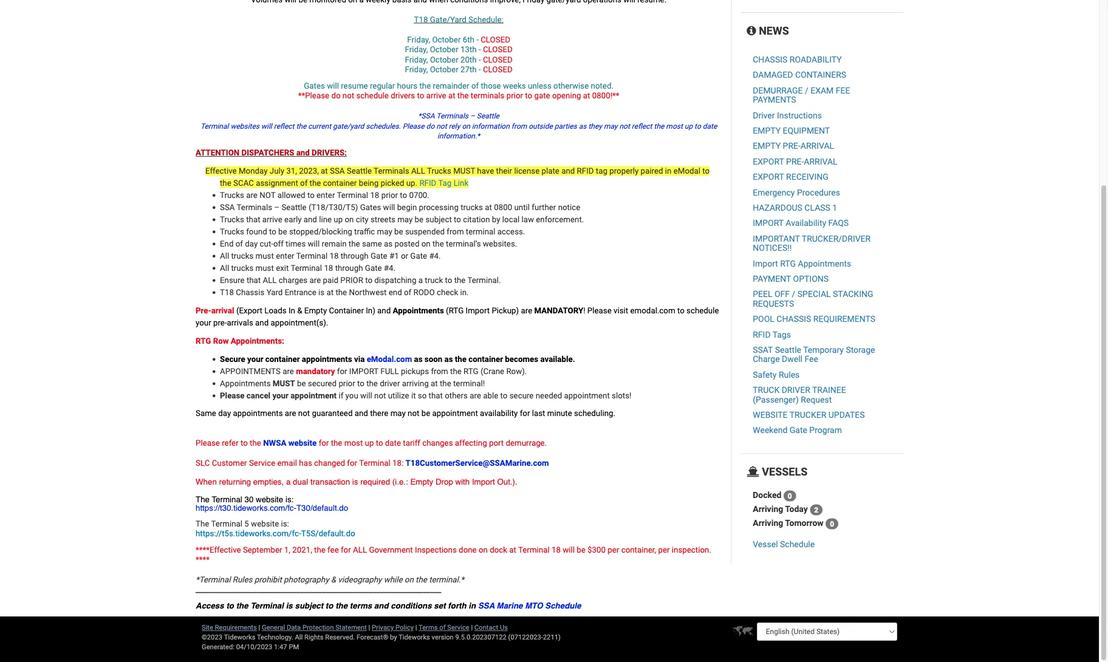 Task type: vqa. For each thing, say whether or not it's contained in the screenshot.
Pickup)
yes



Task type: locate. For each thing, give the bounding box(es) containing it.
schedule
[[780, 540, 815, 550], [545, 601, 581, 610]]

of inside 'effective monday july 31, 2023, at ssa seattle terminals all trucks must have their license plate and rfid tag properly paired in emodal to the scac assignment of the container being picked up.'
[[300, 178, 308, 188]]

1 vertical spatial appointments
[[393, 306, 444, 316]]

0 horizontal spatial appointments
[[233, 408, 283, 418]]

import up payment
[[753, 258, 778, 269]]

import for when returning empties, a dual transaction is required (i.e.: empty drop with import out.).
[[472, 477, 495, 487]]

1 vertical spatial subject
[[295, 601, 323, 610]]

empty down empty equipment link
[[753, 141, 781, 151]]

at inside "secure your container appointments via emodal.com as soon as the container becomes available. appointments are mandatory for import full pickups from the rtg (crane row). appointments must be secured prior to the driver arriving at the terminal! please cancel your appointment if you will not utilize it so that others are able to secure needed appointment slots!"
[[431, 379, 438, 389]]

seattle up the information
[[477, 112, 499, 120]]

scheduling.
[[574, 408, 616, 418]]

ssa marine mto schedule link
[[478, 601, 581, 610]]

appointments:
[[231, 336, 284, 346]]

0 vertical spatial the
[[196, 495, 210, 504]]

are left mandatory on the bottom left of page
[[283, 367, 294, 376]]

important
[[753, 234, 800, 244]]

0 vertical spatial by
[[492, 215, 500, 225]]

1 vertical spatial service
[[447, 624, 470, 632]]

prior
[[340, 276, 363, 285]]

1 vertical spatial –
[[274, 203, 280, 212]]

all right fee
[[353, 545, 367, 555]]

1 vertical spatial day
[[218, 408, 231, 418]]

2 vertical spatial prior
[[339, 379, 355, 389]]

2 horizontal spatial appointment
[[564, 391, 610, 401]]

0 horizontal spatial t18
[[220, 288, 234, 297]]

and inside 'effective monday july 31, 2023, at ssa seattle terminals all trucks must have their license plate and rfid tag properly paired in emodal to the scac assignment of the container being picked up.'
[[562, 166, 575, 176]]

gates
[[304, 81, 325, 91], [360, 203, 381, 212]]

arrive up found
[[262, 215, 282, 225]]

1 vertical spatial a
[[286, 477, 291, 487]]

1 horizontal spatial service
[[447, 624, 470, 632]]

1 vertical spatial do
[[426, 122, 435, 130]]

pickup)
[[492, 306, 519, 316]]

1 horizontal spatial rfid
[[577, 166, 594, 176]]

1 vertical spatial date
[[385, 438, 401, 448]]

|
[[259, 624, 260, 632], [369, 624, 370, 632], [415, 624, 417, 632], [471, 624, 473, 632]]

rules inside *terminal rules prohibit photography & videography while on the terminal.* ____________________________________________________________________
[[233, 575, 252, 585]]

picked
[[381, 178, 404, 188]]

empty pre-arrival link
[[753, 141, 834, 151]]

terms
[[419, 624, 438, 632]]

to up emodal
[[695, 122, 701, 130]]

1 horizontal spatial appointments
[[393, 306, 444, 316]]

0 vertical spatial arrive
[[426, 91, 446, 101]]

tomorrow
[[785, 518, 824, 528]]

info circle image
[[747, 25, 756, 36]]

empty right '(i.e.:'
[[410, 477, 433, 487]]

2 horizontal spatial terminals
[[437, 112, 469, 120]]

1 horizontal spatial /
[[805, 85, 809, 95]]

2 vertical spatial terminals
[[237, 203, 272, 212]]

pre- down empty equipment link
[[783, 141, 801, 151]]

a inside trucks are not allowed to enter terminal 18 prior to 0700. ssa terminals – seattle (t18/t30/t5) gates will begin processing trucks at 0800 until further notice trucks that arrive early and line up on city streets may be subject to citation by local law enforcement. trucks found to be stopped/blocking traffic may be suspended from terminal access. end of day cut-off times will remain the same as posted on the terminal's websites. all trucks must enter terminal 18 through gate #1 or gate #4. all trucks must exit terminal 18 through gate #4. ensure that all charges are paid prior to dispatching a truck to the terminal. t18 chassis yard entrance is at the northwest end of rodo check in.
[[419, 276, 423, 285]]

program
[[810, 425, 842, 436]]

1 vertical spatial &
[[331, 575, 336, 585]]

import for pre-arrival (export loads in & empty container in) and appointments (rtg import pickup) are mandatory ! please visit
[[466, 306, 490, 316]]

will right you
[[360, 391, 372, 401]]

through down same on the top
[[341, 251, 369, 261]]

2 must from the top
[[256, 263, 274, 273]]

0 vertical spatial rfid
[[577, 166, 594, 176]]

requirements
[[215, 624, 257, 632]]

0 vertical spatial from
[[512, 122, 527, 130]]

arriving down 'docked'
[[753, 504, 783, 514]]

0 horizontal spatial appointment
[[291, 391, 337, 401]]

– down the not
[[274, 203, 280, 212]]

1 vertical spatial rfid
[[420, 178, 437, 188]]

rules inside chassis roadability damaged containers demurrage / exam fee payments driver instructions empty equipment empty pre-arrival export pre-arrival export receiving emergency procedures hazardous class 1 import availability faqs important trucker/driver notices!! import rtg appointments payment options peel off / special stacking requests pool chassis requirements rfid tags ssat seattle temporary storage charge dwell fee safety rules truck driver trainee (passenger) request website trucker updates weekend gate program
[[779, 370, 800, 380]]

the inside the terminal 5 website is: https://t5s.tideworks.com/fc-t5s/default.do
[[196, 519, 209, 529]]

as up #1
[[384, 239, 393, 249]]

fee
[[836, 85, 850, 95]]

for inside '****effective september 1, 2021, the fee for all government inspections done on dock at terminal 18 will be $300 per container, per inspection. ****'
[[341, 545, 351, 555]]

2 vertical spatial your
[[273, 391, 289, 401]]

be up the 'off' at the left
[[278, 227, 287, 237]]

that inside "secure your container appointments via emodal.com as soon as the container becomes available. appointments are mandatory for import full pickups from the rtg (crane row). appointments must be secured prior to the driver arriving at the terminal! please cancel your appointment if you will not utilize it so that others are able to secure needed appointment slots!"
[[429, 391, 443, 401]]

will up streets
[[383, 203, 395, 212]]

for for 18:
[[347, 458, 357, 468]]

1 export from the top
[[753, 157, 784, 167]]

day down found
[[245, 239, 258, 249]]

is: inside the terminal 30 website is: https://t30.tideworks.com/fc-t30/default.do
[[286, 495, 294, 504]]

effective monday july 31, 2023, at ssa seattle terminals all trucks must have their license plate and rfid tag properly paired in emodal to the scac assignment of the container being picked up.
[[205, 166, 710, 188]]

all inside 'effective monday july 31, 2023, at ssa seattle terminals all trucks must have their license plate and rfid tag properly paired in emodal to the scac assignment of the container being picked up.'
[[411, 166, 425, 176]]

october up "remainder"
[[430, 65, 459, 74]]

1 the from the top
[[196, 495, 210, 504]]

site requirements link
[[202, 624, 257, 632]]

your right cancel
[[273, 391, 289, 401]]

2 reflect from the left
[[632, 122, 652, 130]]

1 vertical spatial your
[[247, 355, 263, 364]]

that up chassis
[[247, 276, 261, 285]]

arriving up vessel
[[753, 518, 783, 528]]

terminal!
[[453, 379, 485, 389]]

0 horizontal spatial prior
[[339, 379, 355, 389]]

websites.
[[483, 239, 517, 249]]

secure
[[220, 355, 245, 364]]

appointments inside "secure your container appointments via emodal.com as soon as the container becomes available. appointments are mandatory for import full pickups from the rtg (crane row). appointments must be secured prior to the driver arriving at the terminal! please cancel your appointment if you will not utilize it so that others are able to secure needed appointment slots!"
[[302, 355, 352, 364]]

your down pre-
[[196, 318, 211, 328]]

t5s/default.do
[[301, 529, 355, 539]]

the
[[420, 81, 431, 91], [457, 91, 469, 101], [296, 122, 306, 130], [654, 122, 664, 130], [220, 178, 231, 188], [310, 178, 321, 188], [349, 239, 360, 249], [433, 239, 444, 249], [454, 276, 466, 285], [336, 288, 347, 297], [455, 355, 467, 364], [450, 367, 462, 376], [367, 379, 378, 389], [440, 379, 451, 389], [250, 438, 261, 448], [331, 438, 342, 448], [314, 545, 326, 555], [416, 575, 427, 585], [236, 601, 248, 610], [336, 601, 348, 610]]

on right rely
[[462, 122, 470, 130]]

may right they
[[604, 122, 618, 130]]

entrance
[[285, 288, 316, 297]]

prior inside trucks are not allowed to enter terminal 18 prior to 0700. ssa terminals – seattle (t18/t30/t5) gates will begin processing trucks at 0800 until further notice trucks that arrive early and line up on city streets may be subject to citation by local law enforcement. trucks found to be stopped/blocking traffic may be suspended from terminal access. end of day cut-off times will remain the same as posted on the terminal's websites. all trucks must enter terminal 18 through gate #1 or gate #4. all trucks must exit terminal 18 through gate #4. ensure that all charges are paid prior to dispatching a truck to the terminal. t18 chassis yard entrance is at the northwest end of rodo check in.
[[381, 191, 398, 200]]

1 vertical spatial up
[[334, 215, 343, 225]]

transaction
[[310, 477, 350, 487]]

up inside trucks are not allowed to enter terminal 18 prior to 0700. ssa terminals – seattle (t18/t30/t5) gates will begin processing trucks at 0800 until further notice trucks that arrive early and line up on city streets may be subject to citation by local law enforcement. trucks found to be stopped/blocking traffic may be suspended from terminal access. end of day cut-off times will remain the same as posted on the terminal's websites. all trucks must enter terminal 18 through gate #1 or gate #4. all trucks must exit terminal 18 through gate #4. ensure that all charges are paid prior to dispatching a truck to the terminal. t18 chassis yard entrance is at the northwest end of rodo check in.
[[334, 215, 343, 225]]

gates up **please
[[304, 81, 325, 91]]

law
[[522, 215, 534, 225]]

#4. down #1
[[384, 263, 396, 273]]

must
[[453, 166, 475, 176], [273, 379, 295, 389]]

on inside *terminal rules prohibit photography & videography while on the terminal.* ____________________________________________________________________
[[405, 575, 414, 585]]

hazardous class 1 link
[[753, 203, 838, 213]]

(rtg
[[446, 306, 464, 316]]

rtg left row
[[196, 336, 211, 346]]

t18
[[414, 15, 428, 24], [220, 288, 234, 297]]

news
[[756, 24, 789, 37]]

at left 0800
[[485, 203, 492, 212]]

up
[[685, 122, 693, 130], [334, 215, 343, 225], [365, 438, 374, 448]]

in right the paired
[[665, 166, 672, 176]]

container up (crane
[[469, 355, 503, 364]]

1 vertical spatial export
[[753, 172, 784, 182]]

2 horizontal spatial your
[[273, 391, 289, 401]]

procedures
[[797, 187, 840, 197]]

appointments inside chassis roadability damaged containers demurrage / exam fee payments driver instructions empty equipment empty pre-arrival export pre-arrival export receiving emergency procedures hazardous class 1 import availability faqs important trucker/driver notices!! import rtg appointments payment options peel off / special stacking requests pool chassis requirements rfid tags ssat seattle temporary storage charge dwell fee safety rules truck driver trainee (passenger) request website trucker updates weekend gate program
[[798, 258, 852, 269]]

the down when
[[196, 495, 210, 504]]

yard
[[267, 288, 283, 297]]

please inside "secure your container appointments via emodal.com as soon as the container becomes available. appointments are mandatory for import full pickups from the rtg (crane row). appointments must be secured prior to the driver arriving at the terminal! please cancel your appointment if you will not utilize it so that others are able to secure needed appointment slots!"
[[220, 391, 245, 401]]

| up 9.5.0.202307122
[[471, 624, 473, 632]]

per right $300
[[608, 545, 619, 555]]

on left dock
[[479, 545, 488, 555]]

please inside *ssa terminals – seattle terminal websites will reflect the current gate/yard schedules. please do not rely on information from outside parties as they may not reflect the most up to date information.*
[[403, 122, 425, 130]]

drivers
[[391, 91, 415, 101]]

chassis
[[753, 55, 788, 65], [777, 314, 812, 324]]

done
[[459, 545, 477, 555]]

from inside *ssa terminals – seattle terminal websites will reflect the current gate/yard schedules. please do not rely on information from outside parties as they may not reflect the most up to date information.*
[[512, 122, 527, 130]]

there
[[370, 408, 389, 418]]

needed
[[536, 391, 562, 401]]

rfid inside chassis roadability damaged containers demurrage / exam fee payments driver instructions empty equipment empty pre-arrival export pre-arrival export receiving emergency procedures hazardous class 1 import availability faqs important trucker/driver notices!! import rtg appointments payment options peel off / special stacking requests pool chassis requirements rfid tags ssat seattle temporary storage charge dwell fee safety rules truck driver trainee (passenger) request website trucker updates weekend gate program
[[753, 330, 771, 340]]

2 | from the left
[[369, 624, 370, 632]]

not down driver
[[374, 391, 386, 401]]

rfid up ssat
[[753, 330, 771, 340]]

is: inside the terminal 5 website is: https://t5s.tideworks.com/fc-t5s/default.do
[[281, 519, 289, 529]]

for up if
[[337, 367, 347, 376]]

website inside the terminal 30 website is: https://t30.tideworks.com/fc-t30/default.do
[[256, 495, 283, 504]]

2 horizontal spatial is
[[352, 477, 358, 487]]

1 horizontal spatial do
[[426, 122, 435, 130]]

in right the forth
[[469, 601, 476, 610]]

0 horizontal spatial terminals
[[237, 203, 272, 212]]

1 horizontal spatial #4.
[[429, 251, 441, 261]]

citation
[[463, 215, 490, 225]]

terminal up 'attention'
[[200, 122, 229, 130]]

2 vertical spatial import
[[472, 477, 495, 487]]

from inside trucks are not allowed to enter terminal 18 prior to 0700. ssa terminals – seattle (t18/t30/t5) gates will begin processing trucks at 0800 until further notice trucks that arrive early and line up on city streets may be subject to citation by local law enforcement. trucks found to be stopped/blocking traffic may be suspended from terminal access. end of day cut-off times will remain the same as posted on the terminal's websites. all trucks must enter terminal 18 through gate #1 or gate #4. all trucks must exit terminal 18 through gate #4. ensure that all charges are paid prior to dispatching a truck to the terminal. t18 chassis yard entrance is at the northwest end of rodo check in.
[[447, 227, 464, 237]]

the for https://t5s.tideworks.com/fc-
[[196, 519, 209, 529]]

up up emodal
[[685, 122, 693, 130]]

terminal inside *ssa terminals – seattle terminal websites will reflect the current gate/yard schedules. please do not rely on information from outside parties as they may not reflect the most up to date information.*
[[200, 122, 229, 130]]

container up (t18/t30/t5)
[[323, 178, 357, 188]]

same day appointments are not guaranteed and there may not be appointment availability for last minute scheduling.
[[196, 408, 616, 418]]

that
[[246, 215, 260, 225], [247, 276, 261, 285], [429, 391, 443, 401]]

all inside '****effective september 1, 2021, the fee for all government inspections done on dock at terminal 18 will be $300 per container, per inspection. ****'
[[353, 545, 367, 555]]

arrival
[[801, 141, 834, 151], [804, 157, 838, 167]]

0 vertical spatial arriving
[[753, 504, 783, 514]]

0 horizontal spatial arrive
[[262, 215, 282, 225]]

appointments down cancel
[[233, 408, 283, 418]]

2 horizontal spatial rfid
[[753, 330, 771, 340]]

rtg up the payment options link
[[780, 258, 796, 269]]

1 horizontal spatial all
[[353, 545, 367, 555]]

1 horizontal spatial subject
[[426, 215, 452, 225]]

available.
[[541, 355, 575, 364]]

empty
[[753, 126, 781, 136], [753, 141, 781, 151]]

0 vertical spatial date
[[703, 122, 717, 130]]

–
[[470, 112, 475, 120], [274, 203, 280, 212]]

0 vertical spatial ssa
[[330, 166, 345, 176]]

1 vertical spatial schedule
[[687, 306, 719, 316]]

appointments down rodo
[[393, 306, 444, 316]]

all up up.
[[411, 166, 425, 176]]

through
[[341, 251, 369, 261], [335, 263, 363, 273]]

from inside "secure your container appointments via emodal.com as soon as the container becomes available. appointments are mandatory for import full pickups from the rtg (crane row). appointments must be secured prior to the driver arriving at the terminal! please cancel your appointment if you will not utilize it so that others are able to secure needed appointment slots!"
[[431, 367, 448, 376]]

to inside 'effective monday july 31, 2023, at ssa seattle terminals all trucks must have their license plate and rfid tag properly paired in emodal to the scac assignment of the container being picked up.'
[[703, 166, 710, 176]]

in
[[665, 166, 672, 176], [469, 601, 476, 610]]

october left 13th
[[430, 45, 459, 54]]

terminal up charges
[[291, 263, 322, 273]]

1 vertical spatial website
[[256, 495, 283, 504]]

videography
[[338, 575, 382, 585]]

subject down processing
[[426, 215, 452, 225]]

not up nwsa website link
[[298, 408, 310, 418]]

1 horizontal spatial ssa
[[330, 166, 345, 176]]

subject down ____________________________________________________________________ at the left
[[295, 601, 323, 610]]

photography
[[284, 575, 329, 585]]

0 vertical spatial gates
[[304, 81, 325, 91]]

0 vertical spatial appointments
[[302, 355, 352, 364]]

emergency procedures link
[[753, 187, 840, 197]]

with
[[455, 477, 470, 487]]

date inside *ssa terminals – seattle terminal websites will reflect the current gate/yard schedules. please do not rely on information from outside parties as they may not reflect the most up to date information.*
[[703, 122, 717, 130]]

rtg inside "secure your container appointments via emodal.com as soon as the container becomes available. appointments are mandatory for import full pickups from the rtg (crane row). appointments must be secured prior to the driver arriving at the terminal! please cancel your appointment if you will not utilize it so that others are able to secure needed appointment slots!"
[[464, 367, 479, 376]]

0 vertical spatial prior
[[507, 91, 523, 101]]

#4.
[[429, 251, 441, 261], [384, 263, 396, 273]]

1 horizontal spatial in
[[665, 166, 672, 176]]

0 horizontal spatial import
[[349, 367, 379, 376]]

secure
[[510, 391, 534, 401]]

affecting
[[455, 438, 487, 448]]

rtg
[[780, 258, 796, 269], [196, 336, 211, 346], [464, 367, 479, 376]]

please down *ssa
[[403, 122, 425, 130]]

0 vertical spatial a
[[419, 276, 423, 285]]

gates will resume regular hours the remainder of those weeks unless otherwise noted.
[[304, 81, 614, 91]]

1 horizontal spatial reflect
[[632, 122, 652, 130]]

must down appointments
[[273, 379, 295, 389]]

rights
[[304, 634, 324, 641]]

container
[[329, 306, 364, 316]]

rfid tags link
[[753, 330, 791, 340]]

seattle down tags
[[775, 345, 802, 355]]

will right websites
[[261, 122, 272, 130]]

at inside 'effective monday july 31, 2023, at ssa seattle terminals all trucks must have their license plate and rfid tag properly paired in emodal to the scac assignment of the container being picked up.'
[[321, 166, 328, 176]]

and inside the to schedule your pre-arrivals and appointment(s).
[[255, 318, 269, 328]]

2 horizontal spatial ssa
[[478, 601, 495, 610]]

1 horizontal spatial rules
[[779, 370, 800, 380]]

trucks down end
[[231, 251, 254, 261]]

0 horizontal spatial rules
[[233, 575, 252, 585]]

https://t5s.tideworks.com/fc-t5s/default.do link
[[196, 529, 355, 539]]

for inside "secure your container appointments via emodal.com as soon as the container becomes available. appointments are mandatory for import full pickups from the rtg (crane row). appointments must be secured prior to the driver arriving at the terminal! please cancel your appointment if you will not utilize it so that others are able to secure needed appointment slots!"
[[337, 367, 347, 376]]

0 vertical spatial import
[[753, 258, 778, 269]]

subject
[[426, 215, 452, 225], [295, 601, 323, 610]]

line
[[319, 215, 332, 225]]

all up pm
[[295, 634, 303, 641]]

& inside *terminal rules prohibit photography & videography while on the terminal.* ____________________________________________________________________
[[331, 575, 336, 585]]

from left outside
[[512, 122, 527, 130]]

for right fee
[[341, 545, 351, 555]]

seattle up being
[[347, 166, 372, 176]]

1 vertical spatial pre-
[[786, 157, 804, 167]]

pickups
[[401, 367, 429, 376]]

0 horizontal spatial ssa
[[220, 203, 235, 212]]

2 vertical spatial website
[[251, 519, 279, 529]]

arrival up receiving
[[804, 157, 838, 167]]

import rtg appointments link
[[753, 258, 852, 269]]

charges
[[279, 276, 308, 285]]

paired
[[641, 166, 663, 176]]

1 vertical spatial empty
[[753, 141, 781, 151]]

terminal
[[200, 122, 229, 130], [337, 191, 368, 200], [296, 251, 328, 261], [291, 263, 322, 273], [359, 458, 391, 468], [212, 495, 242, 504], [211, 519, 242, 529], [518, 545, 550, 555], [251, 601, 284, 610]]

outside
[[529, 122, 553, 130]]

2 the from the top
[[196, 519, 209, 529]]

website inside the terminal 5 website is: https://t5s.tideworks.com/fc-t5s/default.do
[[251, 519, 279, 529]]

container
[[323, 178, 357, 188], [265, 355, 300, 364], [469, 355, 503, 364]]

1 horizontal spatial rtg
[[464, 367, 479, 376]]

weekend gate program link
[[753, 425, 842, 436]]

0 vertical spatial t18
[[414, 15, 428, 24]]

3 | from the left
[[415, 624, 417, 632]]

you
[[346, 391, 358, 401]]

1 vertical spatial gates
[[360, 203, 381, 212]]

1 horizontal spatial appointments
[[302, 355, 352, 364]]

that up found
[[246, 215, 260, 225]]

gates up city
[[360, 203, 381, 212]]

appointment
[[291, 391, 337, 401], [564, 391, 610, 401], [432, 408, 478, 418]]

0 horizontal spatial rtg
[[196, 336, 211, 346]]

1 vertical spatial must
[[256, 263, 274, 273]]

0 vertical spatial /
[[805, 85, 809, 95]]

0 vertical spatial day
[[245, 239, 258, 249]]

charge
[[753, 354, 780, 364]]

appointments up mandatory on the bottom left of page
[[302, 355, 352, 364]]

gate/yard
[[430, 15, 467, 24]]

as inside trucks are not allowed to enter terminal 18 prior to 0700. ssa terminals – seattle (t18/t30/t5) gates will begin processing trucks at 0800 until further notice trucks that arrive early and line up on city streets may be subject to citation by local law enforcement. trucks found to be stopped/blocking traffic may be suspended from terminal access. end of day cut-off times will remain the same as posted on the terminal's websites. all trucks must enter terminal 18 through gate #1 or gate #4. all trucks must exit terminal 18 through gate #4. ensure that all charges are paid prior to dispatching a truck to the terminal. t18 chassis yard entrance is at the northwest end of rodo check in.
[[384, 239, 393, 249]]

fee
[[328, 545, 339, 555]]

data
[[287, 624, 301, 632]]

mandatory
[[296, 367, 335, 376]]

18 inside '****effective september 1, 2021, the fee for all government inspections done on dock at terminal 18 will be $300 per container, per inspection. ****'
[[552, 545, 561, 555]]

pre-
[[196, 306, 211, 316]]

the inside the terminal 30 website is: https://t30.tideworks.com/fc-t30/default.do
[[196, 495, 210, 504]]

terminal right dock
[[518, 545, 550, 555]]

1 vertical spatial import
[[349, 367, 379, 376]]

import down via
[[349, 367, 379, 376]]

the inside '****effective september 1, 2021, the fee for all government inspections done on dock at terminal 18 will be $300 per container, per inspection. ****'
[[314, 545, 326, 555]]

by inside trucks are not allowed to enter terminal 18 prior to 0700. ssa terminals – seattle (t18/t30/t5) gates will begin processing trucks at 0800 until further notice trucks that arrive early and line up on city streets may be subject to citation by local law enforcement. trucks found to be stopped/blocking traffic may be suspended from terminal access. end of day cut-off times will remain the same as posted on the terminal's websites. all trucks must enter terminal 18 through gate #1 or gate #4. all trucks must exit terminal 18 through gate #4. ensure that all charges are paid prior to dispatching a truck to the terminal. t18 chassis yard entrance is at the northwest end of rodo check in.
[[492, 215, 500, 225]]

- right 13th
[[479, 45, 481, 54]]

rules left prohibit
[[233, 575, 252, 585]]

is: for the terminal 30 website is:
[[286, 495, 294, 504]]

1 horizontal spatial a
[[419, 276, 423, 285]]

will left $300
[[563, 545, 575, 555]]

0 vertical spatial pre-
[[783, 141, 801, 151]]

seattle inside 'effective monday july 31, 2023, at ssa seattle terminals all trucks must have their license plate and rfid tag properly paired in emodal to the scac assignment of the container being picked up.'
[[347, 166, 372, 176]]

at right 2023,
[[321, 166, 328, 176]]

terminal left 5
[[211, 519, 242, 529]]

day right same
[[218, 408, 231, 418]]

is up 'data'
[[286, 601, 293, 610]]

safety rules link
[[753, 370, 800, 380]]

enter up exit
[[276, 251, 294, 261]]

date
[[703, 122, 717, 130], [385, 438, 401, 448]]

driver
[[380, 379, 400, 389]]

0 vertical spatial subject
[[426, 215, 452, 225]]

prohibit
[[254, 575, 282, 585]]

schedule right emodal.com link
[[687, 306, 719, 316]]

is inside trucks are not allowed to enter terminal 18 prior to 0700. ssa terminals – seattle (t18/t30/t5) gates will begin processing trucks at 0800 until further notice trucks that arrive early and line up on city streets may be subject to citation by local law enforcement. trucks found to be stopped/blocking traffic may be suspended from terminal access. end of day cut-off times will remain the same as posted on the terminal's websites. all trucks must enter terminal 18 through gate #1 or gate #4. all trucks must exit terminal 18 through gate #4. ensure that all charges are paid prior to dispatching a truck to the terminal. t18 chassis yard entrance is at the northwest end of rodo check in.
[[318, 288, 325, 297]]

2 vertical spatial is
[[286, 601, 293, 610]]

/ right off
[[792, 289, 796, 299]]

effective
[[205, 166, 237, 176]]

1 reflect from the left
[[274, 122, 294, 130]]

appointment up scheduling.
[[564, 391, 610, 401]]

1 vertical spatial arrive
[[262, 215, 282, 225]]

others
[[445, 391, 468, 401]]

/ left the exam
[[805, 85, 809, 95]]

import inside chassis roadability damaged containers demurrage / exam fee payments driver instructions empty equipment empty pre-arrival export pre-arrival export receiving emergency procedures hazardous class 1 import availability faqs important trucker/driver notices!! import rtg appointments payment options peel off / special stacking requests pool chassis requirements rfid tags ssat seattle temporary storage charge dwell fee safety rules truck driver trainee (passenger) request website trucker updates weekend gate program
[[753, 258, 778, 269]]

terminals inside *ssa terminals – seattle terminal websites will reflect the current gate/yard schedules. please do not rely on information from outside parties as they may not reflect the most up to date information.*
[[437, 112, 469, 120]]

local
[[502, 215, 520, 225]]

ssat seattle temporary storage charge dwell fee link
[[753, 345, 875, 364]]

2 vertical spatial all
[[353, 545, 367, 555]]

seattle inside *ssa terminals – seattle terminal websites will reflect the current gate/yard schedules. please do not rely on information from outside parties as they may not reflect the most up to date information.*
[[477, 112, 499, 120]]

t18 down ensure
[[220, 288, 234, 297]]

1 vertical spatial rules
[[233, 575, 252, 585]]

by down "privacy policy" link
[[390, 634, 397, 641]]

0 vertical spatial your
[[196, 318, 211, 328]]

1 vertical spatial is:
[[281, 519, 289, 529]]

ssa inside 'effective monday july 31, 2023, at ssa seattle terminals all trucks must have their license plate and rfid tag properly paired in emodal to the scac assignment of the container being picked up.'
[[330, 166, 345, 176]]



Task type: describe. For each thing, give the bounding box(es) containing it.
weeks
[[503, 81, 526, 91]]

1 vertical spatial in
[[469, 601, 476, 610]]

not
[[260, 191, 276, 200]]

terminal inside '****effective september 1, 2021, the fee for all government inspections done on dock at terminal 18 will be $300 per container, per inspection. ****'
[[518, 545, 550, 555]]

today
[[785, 504, 808, 514]]

all inside site requirements | general data protection statement | privacy policy | terms of service | contact us ©2023 tideworks technology. all rights reserved. forecast® by tideworks version 9.5.0.202307122 (07122023-2211) generated: 04/10/2023 1:47 pm
[[295, 634, 303, 641]]

to down ____________________________________________________________________ at the left
[[326, 601, 333, 610]]

as right the soon
[[445, 355, 453, 364]]

suspended
[[405, 227, 445, 237]]

1 horizontal spatial arrive
[[426, 91, 446, 101]]

website
[[753, 410, 788, 420]]

do inside *ssa terminals – seattle terminal websites will reflect the current gate/yard schedules. please do not rely on information from outside parties as they may not reflect the most up to date information.*
[[426, 122, 435, 130]]

not right they
[[620, 122, 630, 130]]

at inside '****effective september 1, 2021, the fee for all government inspections done on dock at terminal 18 will be $300 per container, per inspection. ****'
[[509, 545, 517, 555]]

availability
[[786, 218, 827, 228]]

0 vertical spatial chassis
[[753, 55, 788, 65]]

not inside "secure your container appointments via emodal.com as soon as the container becomes available. appointments are mandatory for import full pickups from the rtg (crane row). appointments must be secured prior to the driver arriving at the terminal! please cancel your appointment if you will not utilize it so that others are able to secure needed appointment slots!"
[[374, 391, 386, 401]]

to down the there
[[376, 438, 383, 448]]

while
[[384, 575, 403, 585]]

1 vertical spatial 0
[[830, 520, 834, 528]]

further
[[532, 203, 556, 212]]

0 horizontal spatial date
[[385, 438, 401, 448]]

arriving
[[402, 379, 429, 389]]

in)
[[366, 306, 375, 316]]

terminal down being
[[337, 191, 368, 200]]

returning
[[219, 477, 251, 487]]

demurrage.
[[506, 438, 547, 448]]

terminals inside trucks are not allowed to enter terminal 18 prior to 0700. ssa terminals – seattle (t18/t30/t5) gates will begin processing trucks at 0800 until further notice trucks that arrive early and line up on city streets may be subject to citation by local law enforcement. trucks found to be stopped/blocking traffic may be suspended from terminal access. end of day cut-off times will remain the same as posted on the terminal's websites. all trucks must enter terminal 18 through gate #1 or gate #4. all trucks must exit terminal 18 through gate #4. ensure that all charges are paid prior to dispatching a truck to the terminal. t18 chassis yard entrance is at the northwest end of rodo check in.
[[237, 203, 272, 212]]

1 vertical spatial empty
[[410, 477, 433, 487]]

2 horizontal spatial prior
[[507, 91, 523, 101]]

please right !
[[588, 306, 612, 316]]

dispatchers
[[242, 148, 294, 158]]

becomes
[[505, 355, 538, 364]]

the inside *terminal rules prohibit photography & videography while on the terminal.* ____________________________________________________________________
[[416, 575, 427, 585]]

(export
[[236, 306, 262, 316]]

arrive inside trucks are not allowed to enter terminal 18 prior to 0700. ssa terminals – seattle (t18/t30/t5) gates will begin processing trucks at 0800 until further notice trucks that arrive early and line up on city streets may be subject to citation by local law enforcement. trucks found to be stopped/blocking traffic may be suspended from terminal access. end of day cut-off times will remain the same as posted on the terminal's websites. all trucks must enter terminal 18 through gate #1 or gate #4. all trucks must exit terminal 18 through gate #4. ensure that all charges are paid prior to dispatching a truck to the terminal. t18 chassis yard entrance is at the northwest end of rodo check in.
[[262, 215, 282, 225]]

hours
[[397, 81, 418, 91]]

found
[[246, 227, 267, 237]]

2
[[814, 506, 819, 514]]

emergency
[[753, 187, 795, 197]]

up inside *ssa terminals – seattle terminal websites will reflect the current gate/yard schedules. please do not rely on information from outside parties as they may not reflect the most up to date information.*
[[685, 122, 693, 130]]

2 empty from the top
[[753, 141, 781, 151]]

be inside "secure your container appointments via emodal.com as soon as the container becomes available. appointments are mandatory for import full pickups from the rtg (crane row). appointments must be secured prior to the driver arriving at the terminal! please cancel your appointment if you will not utilize it so that others are able to secure needed appointment slots!"
[[297, 379, 306, 389]]

as inside *ssa terminals – seattle terminal websites will reflect the current gate/yard schedules. please do not rely on information from outside parties as they may not reflect the most up to date information.*
[[579, 122, 587, 130]]

to left citation
[[454, 215, 461, 225]]

your inside the to schedule your pre-arrivals and appointment(s).
[[196, 318, 211, 328]]

same
[[196, 408, 216, 418]]

terminals inside 'effective monday july 31, 2023, at ssa seattle terminals all trucks must have their license plate and rfid tag properly paired in emodal to the scac assignment of the container being picked up.'
[[374, 166, 409, 176]]

times
[[286, 239, 306, 249]]

(crane
[[481, 367, 504, 376]]

to up you
[[357, 379, 365, 389]]

dual
[[293, 477, 308, 487]]

all inside trucks are not allowed to enter terminal 18 prior to 0700. ssa terminals – seattle (t18/t30/t5) gates will begin processing trucks at 0800 until further notice trucks that arrive early and line up on city streets may be subject to citation by local law enforcement. trucks found to be stopped/blocking traffic may be suspended from terminal access. end of day cut-off times will remain the same as posted on the terminal's websites. all trucks must enter terminal 18 through gate #1 or gate #4. all trucks must exit terminal 18 through gate #4. ensure that all charges are paid prior to dispatching a truck to the terminal. t18 chassis yard entrance is at the northwest end of rodo check in.
[[263, 276, 277, 285]]

1 vertical spatial enter
[[276, 251, 294, 261]]

2 arriving from the top
[[753, 518, 783, 528]]

at down paid
[[327, 288, 334, 297]]

stopped/blocking
[[289, 227, 352, 237]]

in inside 'effective monday july 31, 2023, at ssa seattle terminals all trucks must have their license plate and rfid tag properly paired in emodal to the scac assignment of the container being picked up.'
[[665, 166, 672, 176]]

seattle inside chassis roadability damaged containers demurrage / exam fee payments driver instructions empty equipment empty pre-arrival export pre-arrival export receiving emergency procedures hazardous class 1 import availability faqs important trucker/driver notices!! import rtg appointments payment options peel off / special stacking requests pool chassis requirements rfid tags ssat seattle temporary storage charge dwell fee safety rules truck driver trainee (passenger) request website trucker updates weekend gate program
[[775, 345, 802, 355]]

drivers:
[[312, 148, 347, 158]]

on inside *ssa terminals – seattle terminal websites will reflect the current gate/yard schedules. please do not rely on information from outside parties as they may not reflect the most up to date information.*
[[462, 122, 470, 130]]

website for the terminal 30 website is:
[[256, 495, 283, 504]]

pre-
[[213, 318, 227, 328]]

and inside trucks are not allowed to enter terminal 18 prior to 0700. ssa terminals – seattle (t18/t30/t5) gates will begin processing trucks at 0800 until further notice trucks that arrive early and line up on city streets may be subject to citation by local law enforcement. trucks found to be stopped/blocking traffic may be suspended from terminal access. end of day cut-off times will remain the same as posted on the terminal's websites. all trucks must enter terminal 18 through gate #1 or gate #4. all trucks must exit terminal 18 through gate #4. ensure that all charges are paid prior to dispatching a truck to the terminal. t18 chassis yard entrance is at the northwest end of rodo check in.
[[304, 215, 317, 225]]

0 horizontal spatial #4.
[[384, 263, 396, 273]]

for for most
[[319, 438, 329, 448]]

requests
[[753, 299, 794, 309]]

0 horizontal spatial &
[[297, 306, 302, 316]]

0 horizontal spatial container
[[265, 355, 300, 364]]

rodo
[[414, 288, 435, 297]]

0 vertical spatial website
[[288, 438, 317, 448]]

on left city
[[345, 215, 354, 225]]

be inside '****effective september 1, 2021, the fee for all government inspections done on dock at terminal 18 will be $300 per container, per inspection. ****'
[[577, 545, 586, 555]]

most inside *ssa terminals – seattle terminal websites will reflect the current gate/yard schedules. please do not rely on information from outside parties as they may not reflect the most up to date information.*
[[666, 122, 683, 130]]

1 horizontal spatial appointment
[[432, 408, 478, 418]]

1 horizontal spatial t18
[[414, 15, 428, 24]]

rfid inside 'effective monday july 31, 2023, at ssa seattle terminals all trucks must have their license plate and rfid tag properly paired in emodal to the scac assignment of the container being picked up.'
[[577, 166, 594, 176]]

trucks inside 'effective monday july 31, 2023, at ssa seattle terminals all trucks must have their license plate and rfid tag properly paired in emodal to the scac assignment of the container being picked up.'
[[427, 166, 451, 176]]

day inside trucks are not allowed to enter terminal 18 prior to 0700. ssa terminals – seattle (t18/t30/t5) gates will begin processing trucks at 0800 until further notice trucks that arrive early and line up on city streets may be subject to citation by local law enforcement. trucks found to be stopped/blocking traffic may be suspended from terminal access. end of day cut-off times will remain the same as posted on the terminal's websites. all trucks must enter terminal 18 through gate #1 or gate #4. all trucks must exit terminal 18 through gate #4. ensure that all charges are paid prior to dispatching a truck to the terminal. t18 chassis yard entrance is at the northwest end of rodo check in.
[[245, 239, 258, 249]]

damaged
[[753, 70, 793, 80]]

to right refer
[[241, 438, 248, 448]]

1 must from the top
[[256, 251, 274, 261]]

for left last
[[520, 408, 530, 418]]

- right 27th
[[479, 65, 481, 74]]

subject inside trucks are not allowed to enter terminal 18 prior to 0700. ssa terminals – seattle (t18/t30/t5) gates will begin processing trucks at 0800 until further notice trucks that arrive early and line up on city streets may be subject to citation by local law enforcement. trucks found to be stopped/blocking traffic may be suspended from terminal access. end of day cut-off times will remain the same as posted on the terminal's websites. all trucks must enter terminal 18 through gate #1 or gate #4. all trucks must exit terminal 18 through gate #4. ensure that all charges are paid prior to dispatching a truck to the terminal. t18 chassis yard entrance is at the northwest end of rodo check in.
[[426, 215, 452, 225]]

being
[[359, 178, 379, 188]]

may inside *ssa terminals – seattle terminal websites will reflect the current gate/yard schedules. please do not rely on information from outside parties as they may not reflect the most up to date information.*
[[604, 122, 618, 130]]

please up slc on the bottom
[[196, 438, 220, 448]]

be down so
[[422, 408, 430, 418]]

ship image
[[747, 466, 760, 477]]

slots!
[[612, 391, 632, 401]]

to up begin
[[400, 191, 407, 200]]

©2023 tideworks
[[202, 634, 255, 641]]

mto
[[525, 601, 543, 610]]

terminal up general
[[251, 601, 284, 610]]

cut-
[[260, 239, 273, 249]]

are down scac
[[246, 191, 258, 200]]

september
[[243, 545, 282, 555]]

traffic
[[354, 227, 375, 237]]

to up the 'off' at the left
[[269, 227, 276, 237]]

– inside trucks are not allowed to enter terminal 18 prior to 0700. ssa terminals – seattle (t18/t30/t5) gates will begin processing trucks at 0800 until further notice trucks that arrive early and line up on city streets may be subject to citation by local law enforcement. trucks found to be stopped/blocking traffic may be suspended from terminal access. end of day cut-off times will remain the same as posted on the terminal's websites. all trucks must enter terminal 18 through gate #1 or gate #4. all trucks must exit terminal 18 through gate #4. ensure that all charges are paid prior to dispatching a truck to the terminal. t18 chassis yard entrance is at the northwest end of rodo check in.
[[274, 203, 280, 212]]

18 down remain
[[330, 251, 339, 261]]

when
[[196, 477, 217, 487]]

inspection.
[[672, 545, 712, 555]]

opening
[[552, 91, 581, 101]]

changed
[[314, 458, 345, 468]]

off
[[775, 289, 790, 299]]

on down suspended
[[422, 239, 431, 249]]

is: for the terminal 5 website is:
[[281, 519, 289, 529]]

*terminal
[[196, 575, 231, 585]]

to down hours
[[417, 91, 424, 101]]

parties
[[555, 122, 577, 130]]

and right in)
[[377, 306, 391, 316]]

for for government
[[341, 545, 351, 555]]

service inside site requirements | general data protection statement | privacy policy | terms of service | contact us ©2023 tideworks technology. all rights reserved. forecast® by tideworks version 9.5.0.202307122 (07122023-2211) generated: 04/10/2023 1:47 pm
[[447, 624, 470, 632]]

gate inside chassis roadability damaged containers demurrage / exam fee payments driver instructions empty equipment empty pre-arrival export pre-arrival export receiving emergency procedures hazardous class 1 import availability faqs important trucker/driver notices!! import rtg appointments payment options peel off / special stacking requests pool chassis requirements rfid tags ssat seattle temporary storage charge dwell fee safety rules truck driver trainee (passenger) request website trucker updates weekend gate program
[[790, 425, 808, 436]]

seattle inside trucks are not allowed to enter terminal 18 prior to 0700. ssa terminals – seattle (t18/t30/t5) gates will begin processing trucks at 0800 until further notice trucks that arrive early and line up on city streets may be subject to citation by local law enforcement. trucks found to be stopped/blocking traffic may be suspended from terminal access. end of day cut-off times will remain the same as posted on the terminal's websites. all trucks must enter terminal 18 through gate #1 or gate #4. all trucks must exit terminal 18 through gate #4. ensure that all charges are paid prior to dispatching a truck to the terminal. t18 chassis yard entrance is at the northwest end of rodo check in.
[[282, 203, 307, 212]]

#1
[[389, 251, 399, 261]]

will inside *ssa terminals – seattle terminal websites will reflect the current gate/yard schedules. please do not rely on information from outside parties as they may not reflect the most up to date information.*
[[261, 122, 272, 130]]

by inside site requirements | general data protection statement | privacy policy | terms of service | contact us ©2023 tideworks technology. all rights reserved. forecast® by tideworks version 9.5.0.202307122 (07122023-2211) generated: 04/10/2023 1:47 pm
[[390, 634, 397, 641]]

2 export from the top
[[753, 172, 784, 182]]

terminal.*
[[429, 575, 464, 585]]

– inside *ssa terminals – seattle terminal websites will reflect the current gate/yard schedules. please do not rely on information from outside parties as they may not reflect the most up to date information.*
[[470, 112, 475, 120]]

peel off / special stacking requests link
[[753, 289, 874, 309]]

may down begin
[[398, 215, 413, 225]]

1 vertical spatial appointments
[[233, 408, 283, 418]]

appointment(s).
[[271, 318, 328, 328]]

at down 'otherwise'
[[583, 91, 590, 101]]

gates inside trucks are not allowed to enter terminal 18 prior to 0700. ssa terminals – seattle (t18/t30/t5) gates will begin processing trucks at 0800 until further notice trucks that arrive early and line up on city streets may be subject to citation by local law enforcement. trucks found to be stopped/blocking traffic may be suspended from terminal access. end of day cut-off times will remain the same as posted on the terminal's websites. all trucks must enter terminal 18 through gate #1 or gate #4. all trucks must exit terminal 18 through gate #4. ensure that all charges are paid prior to dispatching a truck to the terminal. t18 chassis yard entrance is at the northwest end of rodo check in.
[[360, 203, 381, 212]]

are left paid
[[310, 276, 321, 285]]

ssa inside trucks are not allowed to enter terminal 18 prior to 0700. ssa terminals – seattle (t18/t30/t5) gates will begin processing trucks at 0800 until further notice trucks that arrive early and line up on city streets may be subject to citation by local law enforcement. trucks found to be stopped/blocking traffic may be suspended from terminal access. end of day cut-off times will remain the same as posted on the terminal's websites. all trucks must enter terminal 18 through gate #1 or gate #4. all trucks must exit terminal 18 through gate #4. ensure that all charges are paid prior to dispatching a truck to the terminal. t18 chassis yard entrance is at the northwest end of rodo check in.
[[220, 203, 235, 212]]

so
[[418, 391, 427, 401]]

2021,
[[292, 545, 312, 555]]

gate
[[534, 91, 550, 101]]

and up 2023,
[[296, 148, 310, 158]]

t18 inside trucks are not allowed to enter terminal 18 prior to 0700. ssa terminals – seattle (t18/t30/t5) gates will begin processing trucks at 0800 until further notice trucks that arrive early and line up on city streets may be subject to citation by local law enforcement. trucks found to be stopped/blocking traffic may be suspended from terminal access. end of day cut-off times will remain the same as posted on the terminal's websites. all trucks must enter terminal 18 through gate #1 or gate #4. all trucks must exit terminal 18 through gate #4. ensure that all charges are paid prior to dispatching a truck to the terminal. t18 chassis yard entrance is at the northwest end of rodo check in.
[[220, 288, 234, 297]]

via
[[354, 355, 365, 364]]

dispatching
[[375, 276, 417, 285]]

schedule inside the to schedule your pre-arrivals and appointment(s).
[[687, 306, 719, 316]]

0 horizontal spatial gates
[[304, 81, 325, 91]]

1 empty from the top
[[753, 126, 781, 136]]

peel
[[753, 289, 773, 299]]

damaged containers link
[[753, 70, 847, 80]]

must inside "secure your container appointments via emodal.com as soon as the container becomes available. appointments are mandatory for import full pickups from the rtg (crane row). appointments must be secured prior to the driver arriving at the terminal! please cancel your appointment if you will not utilize it so that others are able to secure needed appointment slots!"
[[273, 379, 295, 389]]

2 vertical spatial ssa
[[478, 601, 495, 610]]

0 horizontal spatial most
[[344, 438, 363, 448]]

2 vertical spatial trucks
[[231, 263, 254, 273]]

pm
[[289, 643, 299, 651]]

prior inside "secure your container appointments via emodal.com as soon as the container becomes available. appointments are mandatory for import full pickups from the rtg (crane row). appointments must be secured prior to the driver arriving at the terminal! please cancel your appointment if you will not utilize it so that others are able to secure needed appointment slots!"
[[339, 379, 355, 389]]

row).
[[506, 367, 527, 376]]

request
[[801, 395, 832, 405]]

2 vertical spatial up
[[365, 438, 374, 448]]

04/10/2023
[[236, 643, 272, 651]]

their
[[496, 166, 512, 176]]

are down terminal!
[[470, 391, 481, 401]]

1 horizontal spatial your
[[247, 355, 263, 364]]

will inside "secure your container appointments via emodal.com as soon as the container becomes available. appointments are mandatory for import full pickups from the rtg (crane row). appointments must be secured prior to the driver arriving at the terminal! please cancel your appointment if you will not utilize it so that others are able to secure needed appointment slots!"
[[360, 391, 372, 401]]

visit
[[614, 306, 628, 316]]

0 horizontal spatial rfid
[[420, 178, 437, 188]]

may down utilize
[[391, 408, 406, 418]]

will inside '****effective september 1, 2021, the fee for all government inspections done on dock at terminal 18 will be $300 per container, per inspection. ****'
[[563, 545, 575, 555]]

18 up paid
[[324, 263, 333, 273]]

0 vertical spatial do
[[331, 91, 341, 101]]

may down streets
[[377, 227, 392, 237]]

1 vertical spatial through
[[335, 263, 363, 273]]

processing
[[419, 203, 459, 212]]

****effective
[[196, 545, 241, 555]]

!
[[583, 306, 586, 316]]

**please do not schedule drivers to arrive at the terminals prior to gate opening at 0800!**
[[298, 91, 620, 101]]

13th
[[461, 45, 477, 54]]

utilize
[[388, 391, 409, 401]]

0 vertical spatial service
[[249, 458, 275, 468]]

import inside "secure your container appointments via emodal.com as soon as the container becomes available. appointments are mandatory for import full pickups from the rtg (crane row). appointments must be secured prior to the driver arriving at the terminal! please cancel your appointment if you will not utilize it so that others are able to secure needed appointment slots!"
[[349, 367, 379, 376]]

0 horizontal spatial 0
[[788, 492, 792, 500]]

technology.
[[257, 634, 293, 641]]

https://t30.tideworks.com/fc-
[[196, 503, 297, 513]]

0 vertical spatial arrival
[[801, 141, 834, 151]]

0 horizontal spatial empty
[[304, 306, 327, 316]]

to up the check
[[445, 276, 452, 285]]

of inside site requirements | general data protection statement | privacy policy | terms of service | contact us ©2023 tideworks technology. all rights reserved. forecast® by tideworks version 9.5.0.202307122 (07122023-2211) generated: 04/10/2023 1:47 pm
[[440, 624, 446, 632]]

6th
[[463, 35, 475, 44]]

october left "20th"
[[430, 55, 459, 64]]

1 per from the left
[[608, 545, 619, 555]]

1 vertical spatial that
[[247, 276, 261, 285]]

be up posted
[[394, 227, 403, 237]]

to left gate
[[525, 91, 532, 101]]

0 vertical spatial all
[[220, 251, 229, 261]]

1 | from the left
[[259, 624, 260, 632]]

please refer to the nwsa website for the most up to date tariff changes affecting port demurrage.
[[196, 438, 547, 448]]

terminal down the times
[[296, 251, 328, 261]]

emodal.com link
[[628, 306, 676, 316]]

cancel
[[247, 391, 270, 401]]

1 vertical spatial chassis
[[777, 314, 812, 324]]

import inside chassis roadability damaged containers demurrage / exam fee payments driver instructions empty equipment empty pre-arrival export pre-arrival export receiving emergency procedures hazardous class 1 import availability faqs important trucker/driver notices!! import rtg appointments payment options peel off / special stacking requests pool chassis requirements rfid tags ssat seattle temporary storage charge dwell fee safety rules truck driver trainee (passenger) request website trucker updates weekend gate program
[[753, 218, 784, 228]]

0 horizontal spatial is
[[286, 601, 293, 610]]

0 vertical spatial enter
[[317, 191, 335, 200]]

will left the resume
[[327, 81, 339, 91]]

1 vertical spatial is
[[352, 477, 358, 487]]

1 vertical spatial schedule
[[545, 601, 581, 610]]

driver
[[782, 385, 811, 395]]

31,
[[286, 166, 297, 176]]

at down "remainder"
[[448, 91, 455, 101]]

terminal up required at the left
[[359, 458, 391, 468]]

terminal inside the terminal 30 website is: https://t30.tideworks.com/fc-t30/default.do
[[212, 495, 242, 504]]

terminal inside the terminal 5 website is: https://t5s.tideworks.com/fc-t5s/default.do
[[211, 519, 242, 529]]

https://t5s.tideworks.com/fc-
[[196, 529, 301, 539]]

row
[[213, 336, 229, 346]]

as up pickups
[[414, 355, 423, 364]]

to right "able"
[[500, 391, 508, 401]]

1 vertical spatial arrival
[[804, 157, 838, 167]]

1 vertical spatial /
[[792, 289, 796, 299]]

to inside *ssa terminals – seattle terminal websites will reflect the current gate/yard schedules. please do not rely on information from outside parties as they may not reflect the most up to date information.*
[[695, 122, 701, 130]]

contact us link
[[475, 624, 508, 632]]

the for https://t30.tideworks.com/fc-
[[196, 495, 210, 504]]

current
[[308, 122, 331, 130]]

1 arriving from the top
[[753, 504, 783, 514]]

2 per from the left
[[658, 545, 670, 555]]

t18customerservice@ssamarine.com
[[406, 458, 549, 468]]

rtg inside chassis roadability damaged containers demurrage / exam fee payments driver instructions empty equipment empty pre-arrival export pre-arrival export receiving emergency procedures hazardous class 1 import availability faqs important trucker/driver notices!! import rtg appointments payment options peel off / special stacking requests pool chassis requirements rfid tags ssat seattle temporary storage charge dwell fee safety rules truck driver trainee (passenger) request website trucker updates weekend gate program
[[780, 258, 796, 269]]

not left rely
[[436, 122, 447, 130]]

1 vertical spatial trucks
[[231, 251, 254, 261]]

october down gate/yard
[[432, 35, 461, 44]]

container inside 'effective monday july 31, 2023, at ssa seattle terminals all trucks must have their license plate and rfid tag properly paired in emodal to the scac assignment of the container being picked up.'
[[323, 178, 357, 188]]

to up northwest
[[365, 276, 373, 285]]

0 vertical spatial that
[[246, 215, 260, 225]]

container,
[[621, 545, 656, 555]]

0 vertical spatial through
[[341, 251, 369, 261]]

18 down being
[[370, 191, 379, 200]]

same
[[362, 239, 382, 249]]

4 | from the left
[[471, 624, 473, 632]]

0 vertical spatial trucks
[[461, 203, 483, 212]]

- right 6th at the left
[[477, 35, 479, 44]]

0 vertical spatial schedule
[[356, 91, 389, 101]]

to inside the to schedule your pre-arrivals and appointment(s).
[[678, 306, 685, 316]]

1 horizontal spatial schedule
[[780, 540, 815, 550]]

ensure
[[220, 276, 245, 285]]

2 horizontal spatial container
[[469, 355, 503, 364]]

it
[[411, 391, 416, 401]]

website for the terminal 5 website is:
[[251, 519, 279, 529]]

and right terms
[[374, 601, 389, 610]]

be up suspended
[[415, 215, 424, 225]]

not down it
[[408, 408, 420, 418]]

privacy policy link
[[372, 624, 414, 632]]

on inside '****effective september 1, 2021, the fee for all government inspections done on dock at terminal 18 will be $300 per container, per inspection. ****'
[[479, 545, 488, 555]]

will down stopped/blocking
[[308, 239, 320, 249]]

- right "20th"
[[479, 55, 481, 64]]

1 vertical spatial all
[[220, 263, 229, 273]]

not down the resume
[[343, 91, 354, 101]]

are up nwsa website link
[[285, 408, 296, 418]]

appointments inside "secure your container appointments via emodal.com as soon as the container becomes available. appointments are mandatory for import full pickups from the rtg (crane row). appointments must be secured prior to the driver arriving at the terminal! please cancel your appointment if you will not utilize it so that others are able to secure needed appointment slots!"
[[220, 379, 271, 389]]

are right pickup)
[[521, 306, 532, 316]]

to right allowed
[[307, 191, 315, 200]]

to right access
[[226, 601, 234, 610]]

terminals
[[471, 91, 505, 101]]

must inside 'effective monday july 31, 2023, at ssa seattle terminals all trucks must have their license plate and rfid tag properly paired in emodal to the scac assignment of the container being picked up.'
[[453, 166, 475, 176]]



